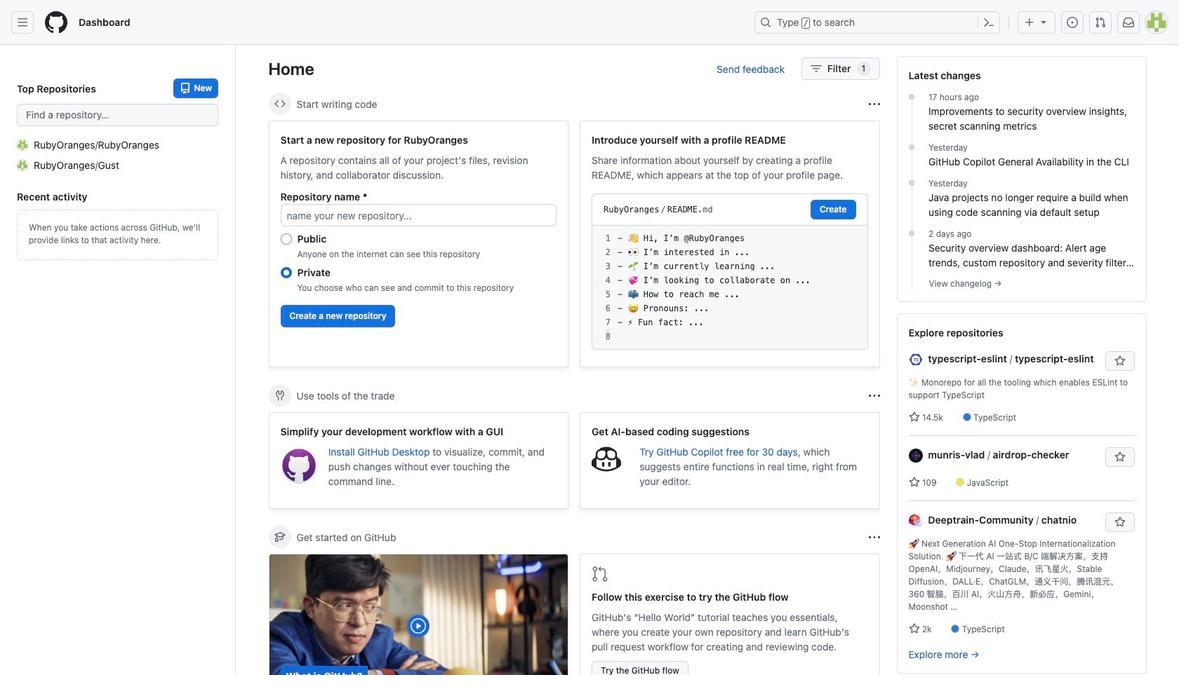 Task type: vqa. For each thing, say whether or not it's contained in the screenshot.
Try the GitHub flow element
yes



Task type: locate. For each thing, give the bounding box(es) containing it.
why am i seeing this? image for the 'get ai-based coding suggestions' element
[[869, 391, 880, 402]]

@munris-vlad profile image
[[909, 449, 923, 463]]

rubyoranges image
[[17, 139, 28, 151]]

None radio
[[280, 234, 292, 245]]

1 vertical spatial why am i seeing this? image
[[869, 391, 880, 402]]

1 vertical spatial dot fill image
[[906, 142, 917, 153]]

0 vertical spatial star image
[[909, 412, 920, 423]]

star image up @munris-vlad profile image
[[909, 412, 920, 423]]

1 dot fill image from the top
[[906, 91, 917, 102]]

1 why am i seeing this? image from the top
[[869, 99, 880, 110]]

triangle down image
[[1038, 16, 1049, 27]]

1 vertical spatial star image
[[909, 477, 920, 489]]

@deeptrain-community profile image
[[909, 515, 923, 529]]

dot fill image
[[906, 91, 917, 102], [906, 142, 917, 153], [906, 178, 917, 189]]

None submit
[[811, 200, 856, 220]]

plus image
[[1024, 17, 1035, 28]]

1 star this repository image from the top
[[1114, 356, 1125, 367]]

homepage image
[[45, 11, 67, 34]]

2 why am i seeing this? image from the top
[[869, 391, 880, 402]]

tools image
[[274, 390, 285, 401]]

star this repository image for star image
[[1114, 517, 1125, 529]]

none submit inside introduce yourself with a profile readme element
[[811, 200, 856, 220]]

none radio inside start a new repository element
[[280, 234, 292, 245]]

star this repository image
[[1114, 356, 1125, 367], [1114, 452, 1125, 463], [1114, 517, 1125, 529]]

@typescript-eslint profile image
[[909, 353, 923, 367]]

3 dot fill image from the top
[[906, 178, 917, 189]]

none radio inside start a new repository element
[[280, 267, 292, 279]]

why am i seeing this? image
[[869, 99, 880, 110], [869, 391, 880, 402]]

star this repository image for 2nd star icon from the bottom
[[1114, 356, 1125, 367]]

0 vertical spatial why am i seeing this? image
[[869, 99, 880, 110]]

2 vertical spatial star this repository image
[[1114, 517, 1125, 529]]

2 dot fill image from the top
[[906, 142, 917, 153]]

0 vertical spatial dot fill image
[[906, 91, 917, 102]]

2 star this repository image from the top
[[1114, 452, 1125, 463]]

2 vertical spatial dot fill image
[[906, 178, 917, 189]]

2 star image from the top
[[909, 477, 920, 489]]

star image
[[909, 412, 920, 423], [909, 477, 920, 489]]

None radio
[[280, 267, 292, 279]]

what is github? element
[[268, 554, 569, 676]]

1 vertical spatial star this repository image
[[1114, 452, 1125, 463]]

3 star this repository image from the top
[[1114, 517, 1125, 529]]

star image down @munris-vlad profile image
[[909, 477, 920, 489]]

github desktop image
[[280, 448, 317, 484]]

0 vertical spatial star this repository image
[[1114, 356, 1125, 367]]

1 star image from the top
[[909, 412, 920, 423]]



Task type: describe. For each thing, give the bounding box(es) containing it.
Find a repository… text field
[[17, 104, 218, 126]]

notifications image
[[1123, 17, 1134, 28]]

what is github? image
[[269, 555, 568, 676]]

why am i seeing this? image
[[869, 532, 880, 544]]

dot fill image
[[906, 228, 917, 239]]

gust image
[[17, 160, 28, 171]]

star image
[[909, 624, 920, 635]]

start a new repository element
[[268, 121, 569, 368]]

mortar board image
[[274, 532, 285, 543]]

git pull request image
[[1095, 17, 1106, 28]]

simplify your development workflow with a gui element
[[268, 413, 569, 510]]

issue opened image
[[1067, 17, 1078, 28]]

explore element
[[897, 56, 1147, 676]]

code image
[[274, 98, 285, 109]]

try the github flow element
[[580, 554, 880, 676]]

Top Repositories search field
[[17, 104, 218, 126]]

filter image
[[811, 63, 822, 74]]

explore repositories navigation
[[897, 314, 1147, 675]]

play image
[[410, 618, 427, 635]]

command palette image
[[983, 17, 995, 28]]

introduce yourself with a profile readme element
[[580, 121, 880, 368]]

name your new repository... text field
[[280, 204, 557, 227]]

get ai-based coding suggestions element
[[580, 413, 880, 510]]

git pull request image
[[592, 566, 609, 583]]

why am i seeing this? image for introduce yourself with a profile readme element
[[869, 99, 880, 110]]



